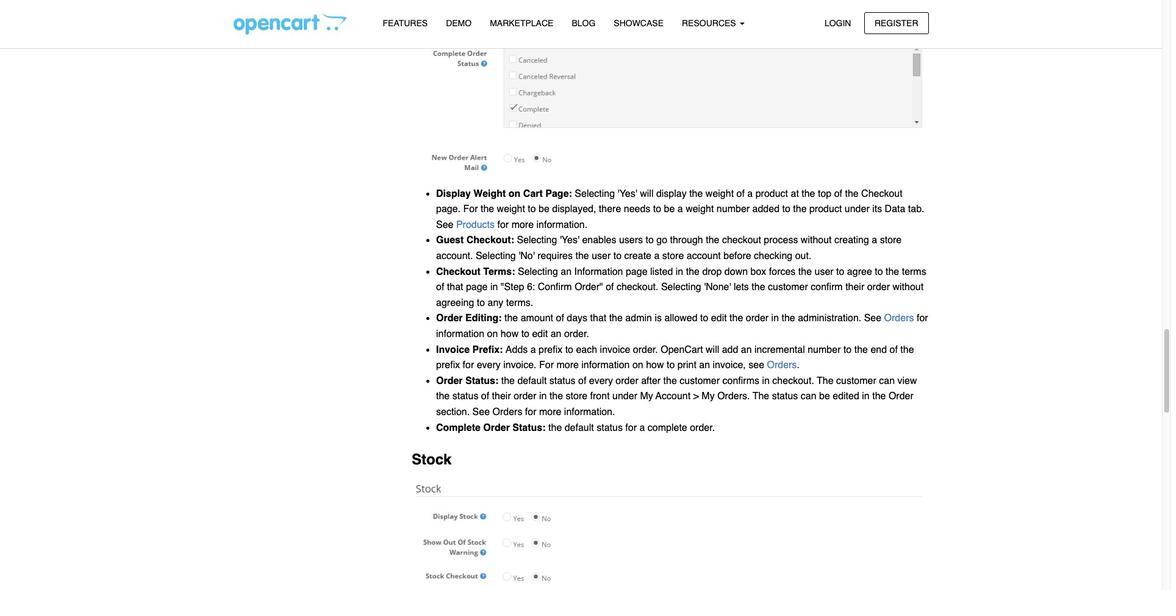 Task type: vqa. For each thing, say whether or not it's contained in the screenshot.
default
yes



Task type: locate. For each thing, give the bounding box(es) containing it.
1 horizontal spatial status:
[[513, 423, 546, 434]]

for inside the default status of every order after the customer confirms in checkout. the customer can view the status of their order in the store front under my account > my orders. the status can be edited in the order section. see orders for more information.
[[525, 407, 537, 418]]

edit
[[712, 313, 727, 324], [533, 329, 548, 340]]

information inside adds a prefix to each invoice order. opencart will add an incremental number to the end of the prefix for every invoice. for more information on how to print an invoice, see
[[582, 360, 630, 371]]

to left end
[[844, 345, 852, 356]]

2 vertical spatial orders
[[493, 407, 523, 418]]

my down "after"
[[641, 392, 654, 402]]

default down invoice.
[[518, 376, 547, 387]]

a inside adds a prefix to each invoice order. opencart will add an incremental number to the end of the prefix for every invoice. for more information on how to print an invoice, see
[[531, 345, 536, 356]]

a right adds
[[531, 345, 536, 356]]

1 horizontal spatial page
[[626, 267, 648, 278]]

1 horizontal spatial can
[[880, 376, 895, 387]]

without down terms
[[893, 282, 924, 293]]

on for cart
[[509, 188, 521, 199]]

1 vertical spatial edit
[[533, 329, 548, 340]]

tab.
[[909, 204, 925, 215]]

0 vertical spatial that
[[447, 282, 464, 293]]

1 horizontal spatial checkout
[[862, 188, 903, 199]]

0 vertical spatial number
[[717, 204, 750, 215]]

order. inside for information on how to edit an order.
[[565, 329, 590, 340]]

options checkout image
[[412, 0, 929, 179]]

2 horizontal spatial customer
[[837, 376, 877, 387]]

store for creating
[[663, 251, 684, 262]]

store down data
[[881, 235, 902, 246]]

0 horizontal spatial checkout.
[[617, 282, 659, 293]]

selecting inside 'selecting 'yes' will display the weight of a product at the top of the checkout page. for the weight to be displayed, there needs to be a weight number added to the product under its data tab. see'
[[575, 188, 615, 199]]

for up complete order status: the default status for a complete order.
[[525, 407, 537, 418]]

0 horizontal spatial without
[[801, 235, 832, 246]]

will left add
[[706, 345, 720, 356]]

their down invoice.
[[492, 392, 511, 402]]

marketplace
[[490, 18, 554, 28]]

0 vertical spatial edit
[[712, 313, 727, 324]]

information inside for information on how to edit an order.
[[436, 329, 485, 340]]

in up incremental
[[772, 313, 779, 324]]

edited
[[833, 392, 860, 402]]

0 vertical spatial prefix
[[539, 345, 563, 356]]

in
[[676, 267, 684, 278], [491, 282, 498, 293], [772, 313, 779, 324], [763, 376, 770, 387], [540, 392, 547, 402], [863, 392, 870, 402]]

1 horizontal spatial store
[[663, 251, 684, 262]]

1 horizontal spatial my
[[702, 392, 715, 402]]

to up adds
[[522, 329, 530, 340]]

be inside the default status of every order after the customer confirms in checkout. the customer can view the status of their order in the store front under my account > my orders. the status can be edited in the order section. see orders for more information.
[[820, 392, 831, 402]]

customer
[[768, 282, 809, 293], [680, 376, 720, 387], [837, 376, 877, 387]]

see
[[436, 220, 454, 231], [865, 313, 882, 324], [473, 407, 490, 418]]

0 vertical spatial will
[[640, 188, 654, 199]]

confirm
[[811, 282, 843, 293]]

orders
[[885, 313, 915, 324], [768, 360, 797, 371], [493, 407, 523, 418]]

orders down incremental
[[768, 360, 797, 371]]

can
[[880, 376, 895, 387], [801, 392, 817, 402]]

1 vertical spatial checkout
[[436, 267, 481, 278]]

order
[[436, 313, 463, 324], [436, 376, 463, 387], [889, 392, 914, 402], [484, 423, 510, 434]]

1 vertical spatial order.
[[633, 345, 658, 356]]

opencart - open source shopping cart solution image
[[233, 13, 346, 35]]

'yes' inside selecting 'yes' enables users to go through the checkout process without creating a store account. selecting 'no' requires the user to create a store account before checking out.
[[560, 235, 580, 246]]

1 vertical spatial prefix
[[436, 360, 460, 371]]

1 horizontal spatial 'yes'
[[618, 188, 638, 199]]

their inside the default status of every order after the customer confirms in checkout. the customer can view the status of their order in the store front under my account > my orders. the status can be edited in the order section. see orders for more information.
[[492, 392, 511, 402]]

selecting up 'no' at the top left of page
[[517, 235, 557, 246]]

information. down displayed,
[[537, 220, 588, 231]]

my
[[641, 392, 654, 402], [702, 392, 715, 402]]

guest checkout:
[[436, 235, 517, 246]]

account
[[687, 251, 721, 262]]

the
[[690, 188, 703, 199], [802, 188, 816, 199], [846, 188, 859, 199], [481, 204, 495, 215], [794, 204, 807, 215], [706, 235, 720, 246], [576, 251, 589, 262], [686, 267, 700, 278], [799, 267, 812, 278], [886, 267, 900, 278], [752, 282, 766, 293], [505, 313, 518, 324], [610, 313, 623, 324], [730, 313, 744, 324], [782, 313, 796, 324], [855, 345, 869, 356], [901, 345, 915, 356], [502, 376, 515, 387], [664, 376, 677, 387], [436, 392, 450, 402], [550, 392, 563, 402], [873, 392, 887, 402], [549, 423, 562, 434]]

1 vertical spatial checkout.
[[773, 376, 815, 387]]

without up the out.
[[801, 235, 832, 246]]

to
[[528, 204, 536, 215], [654, 204, 662, 215], [783, 204, 791, 215], [646, 235, 654, 246], [614, 251, 622, 262], [837, 267, 845, 278], [875, 267, 884, 278], [477, 298, 485, 309], [701, 313, 709, 324], [522, 329, 530, 340], [566, 345, 574, 356], [844, 345, 852, 356], [667, 360, 675, 371]]

my right the >
[[702, 392, 715, 402]]

their
[[846, 282, 865, 293], [492, 392, 511, 402]]

information. inside the default status of every order after the customer confirms in checkout. the customer can view the status of their order in the store front under my account > my orders. the status can be edited in the order section. see orders for more information.
[[565, 407, 616, 418]]

without
[[801, 235, 832, 246], [893, 282, 924, 293]]

on left cart at the left top
[[509, 188, 521, 199]]

2 horizontal spatial orders
[[885, 313, 915, 324]]

checkout terms:
[[436, 267, 518, 278]]

customer down forces
[[768, 282, 809, 293]]

user up 'confirm'
[[815, 267, 834, 278]]

1 vertical spatial that
[[591, 313, 607, 324]]

number inside adds a prefix to each invoice order. opencart will add an incremental number to the end of the prefix for every invoice. for more information on how to print an invoice, see
[[808, 345, 841, 356]]

0 vertical spatial user
[[592, 251, 611, 262]]

2 horizontal spatial on
[[633, 360, 644, 371]]

2 horizontal spatial be
[[820, 392, 831, 402]]

1 vertical spatial their
[[492, 392, 511, 402]]

0 horizontal spatial for
[[464, 204, 478, 215]]

0 horizontal spatial order.
[[565, 329, 590, 340]]

1 horizontal spatial how
[[646, 360, 664, 371]]

orders link up end
[[885, 313, 915, 324]]

0 vertical spatial under
[[845, 204, 870, 215]]

customer up edited
[[837, 376, 877, 387]]

its
[[873, 204, 883, 215]]

under right front
[[613, 392, 638, 402]]

1 vertical spatial how
[[646, 360, 664, 371]]

page:
[[546, 188, 572, 199]]

0 horizontal spatial user
[[592, 251, 611, 262]]

store down the go
[[663, 251, 684, 262]]

0 horizontal spatial how
[[501, 329, 519, 340]]

1 horizontal spatial order.
[[633, 345, 658, 356]]

'no'
[[519, 251, 535, 262]]

every up front
[[589, 376, 613, 387]]

added
[[753, 204, 780, 215]]

0 vertical spatial status:
[[466, 376, 499, 387]]

to left the go
[[646, 235, 654, 246]]

in down see
[[763, 376, 770, 387]]

prefix
[[539, 345, 563, 356], [436, 360, 460, 371]]

resources
[[682, 18, 739, 28]]

display
[[657, 188, 687, 199]]

0 vertical spatial how
[[501, 329, 519, 340]]

for inside 'selecting 'yes' will display the weight of a product at the top of the checkout page. for the weight to be displayed, there needs to be a weight number added to the product under its data tab. see'
[[464, 204, 478, 215]]

orders link for orders .
[[768, 360, 797, 371]]

checkout down account.
[[436, 267, 481, 278]]

1 vertical spatial without
[[893, 282, 924, 293]]

administration.
[[798, 313, 862, 324]]

products link
[[457, 220, 498, 231]]

selecting up there
[[575, 188, 615, 199]]

will inside adds a prefix to each invoice order. opencart will add an incremental number to the end of the prefix for every invoice. for more information on how to print an invoice, see
[[706, 345, 720, 356]]

will up needs
[[640, 188, 654, 199]]

orders.
[[718, 392, 750, 402]]

1 horizontal spatial number
[[808, 345, 841, 356]]

checkout up its
[[862, 188, 903, 199]]

selecting for guest checkout:
[[517, 235, 557, 246]]

store left front
[[566, 392, 588, 402]]

0 horizontal spatial customer
[[680, 376, 720, 387]]

add
[[722, 345, 739, 356]]

account
[[656, 392, 691, 402]]

section.
[[436, 407, 470, 418]]

0 vertical spatial on
[[509, 188, 521, 199]]

orders down invoice.
[[493, 407, 523, 418]]

1 horizontal spatial will
[[706, 345, 720, 356]]

days
[[567, 313, 588, 324]]

that up agreeing
[[447, 282, 464, 293]]

demo link
[[437, 13, 481, 34]]

1 vertical spatial every
[[589, 376, 613, 387]]

user inside selecting an information page listed in the drop down box forces the user to agree to the terms of that page in "step 6: confirm order" of checkout. selecting 'none' lets the customer confirm their order without agreeing to any terms.
[[815, 267, 834, 278]]

display
[[436, 188, 471, 199]]

order down agree on the right top of the page
[[868, 282, 891, 293]]

2 vertical spatial store
[[566, 392, 588, 402]]

that right days
[[591, 313, 607, 324]]

orders up end
[[885, 313, 915, 324]]

number up checkout
[[717, 204, 750, 215]]

more
[[512, 220, 534, 231], [557, 360, 579, 371], [540, 407, 562, 418]]

amount
[[521, 313, 554, 324]]

more up 'no' at the top left of page
[[512, 220, 534, 231]]

weight right display on the top of the page
[[706, 188, 734, 199]]

order down view
[[889, 392, 914, 402]]

2 horizontal spatial store
[[881, 235, 902, 246]]

0 vertical spatial default
[[518, 376, 547, 387]]

1 horizontal spatial the
[[817, 376, 834, 387]]

1 horizontal spatial checkout.
[[773, 376, 815, 387]]

features
[[383, 18, 428, 28]]

selecting an information page listed in the drop down box forces the user to agree to the terms of that page in "step 6: confirm order" of checkout. selecting 'none' lets the customer confirm their order without agreeing to any terms.
[[436, 267, 927, 309]]

for up order status: on the bottom of the page
[[463, 360, 474, 371]]

status down front
[[597, 423, 623, 434]]

1 horizontal spatial orders link
[[885, 313, 915, 324]]

order. down the >
[[690, 423, 715, 434]]

checkout
[[862, 188, 903, 199], [436, 267, 481, 278]]

order. down days
[[565, 329, 590, 340]]

order. right invoice at the right of the page
[[633, 345, 658, 356]]

0 vertical spatial information
[[436, 329, 485, 340]]

creating
[[835, 235, 870, 246]]

how up "after"
[[646, 360, 664, 371]]

"step
[[501, 282, 525, 293]]

store inside the default status of every order after the customer confirms in checkout. the customer can view the status of their order in the store front under my account > my orders. the status can be edited in the order section. see orders for more information.
[[566, 392, 588, 402]]

under left its
[[845, 204, 870, 215]]

status
[[550, 376, 576, 387], [453, 392, 479, 402], [773, 392, 799, 402], [597, 423, 623, 434]]

through
[[670, 235, 704, 246]]

page down checkout terms:
[[466, 282, 488, 293]]

information
[[436, 329, 485, 340], [582, 360, 630, 371]]

2 vertical spatial order.
[[690, 423, 715, 434]]

1 vertical spatial on
[[487, 329, 498, 340]]

order
[[868, 282, 891, 293], [746, 313, 769, 324], [616, 376, 639, 387], [514, 392, 537, 402]]

of down the information
[[606, 282, 614, 293]]

weight down display weight on cart page:
[[497, 204, 525, 215]]

0 vertical spatial every
[[477, 360, 501, 371]]

of right end
[[890, 345, 898, 356]]

order down invoice.
[[514, 392, 537, 402]]

store
[[881, 235, 902, 246], [663, 251, 684, 262], [566, 392, 588, 402]]

of left days
[[556, 313, 565, 324]]

under inside 'selecting 'yes' will display the weight of a product at the top of the checkout page. for the weight to be displayed, there needs to be a weight number added to the product under its data tab. see'
[[845, 204, 870, 215]]

1 vertical spatial user
[[815, 267, 834, 278]]

0 horizontal spatial will
[[640, 188, 654, 199]]

information down invoice at the right of the page
[[582, 360, 630, 371]]

1 horizontal spatial information
[[582, 360, 630, 371]]

their inside selecting an information page listed in the drop down box forces the user to agree to the terms of that page in "step 6: confirm order" of checkout. selecting 'none' lets the customer confirm their order without agreeing to any terms.
[[846, 282, 865, 293]]

0 vertical spatial 'yes'
[[618, 188, 638, 199]]

be down cart at the left top
[[539, 204, 550, 215]]

1 vertical spatial for
[[540, 360, 554, 371]]

after
[[642, 376, 661, 387]]

number down administration.
[[808, 345, 841, 356]]

features link
[[374, 13, 437, 34]]

checkout. down .
[[773, 376, 815, 387]]

0 vertical spatial their
[[846, 282, 865, 293]]

user
[[592, 251, 611, 262], [815, 267, 834, 278]]

a up listed
[[655, 251, 660, 262]]

status up complete order status: the default status for a complete order.
[[550, 376, 576, 387]]

1 horizontal spatial see
[[473, 407, 490, 418]]

1 horizontal spatial prefix
[[539, 345, 563, 356]]

every down prefix:
[[477, 360, 501, 371]]

on up "after"
[[633, 360, 644, 371]]

0 vertical spatial checkout.
[[617, 282, 659, 293]]

on up prefix:
[[487, 329, 498, 340]]

1 horizontal spatial for
[[540, 360, 554, 371]]

1 vertical spatial orders
[[768, 360, 797, 371]]

an down requires
[[561, 267, 572, 278]]

default
[[518, 376, 547, 387], [565, 423, 594, 434]]

edit down 'none'
[[712, 313, 727, 324]]

'yes' inside 'selecting 'yes' will display the weight of a product at the top of the checkout page. for the weight to be displayed, there needs to be a weight number added to the product under its data tab. see'
[[618, 188, 638, 199]]

for down terms
[[917, 313, 929, 324]]

'yes' up needs
[[618, 188, 638, 199]]

order"
[[575, 282, 603, 293]]

1 vertical spatial under
[[613, 392, 638, 402]]

product
[[756, 188, 789, 199], [810, 204, 843, 215]]

a
[[748, 188, 753, 199], [678, 204, 683, 215], [872, 235, 878, 246], [655, 251, 660, 262], [531, 345, 536, 356], [640, 423, 645, 434]]

to inside for information on how to edit an order.
[[522, 329, 530, 340]]

1 horizontal spatial product
[[810, 204, 843, 215]]

checkout inside 'selecting 'yes' will display the weight of a product at the top of the checkout page. for the weight to be displayed, there needs to be a weight number added to the product under its data tab. see'
[[862, 188, 903, 199]]

see up complete
[[473, 407, 490, 418]]

1 horizontal spatial under
[[845, 204, 870, 215]]

0 horizontal spatial be
[[539, 204, 550, 215]]

status down order status: on the bottom of the page
[[453, 392, 479, 402]]

0 horizontal spatial see
[[436, 220, 454, 231]]

edit down amount
[[533, 329, 548, 340]]

of right top at the right of page
[[835, 188, 843, 199]]

0 horizontal spatial 'yes'
[[560, 235, 580, 246]]

1 vertical spatial information.
[[565, 407, 616, 418]]

1 vertical spatial number
[[808, 345, 841, 356]]

showcase
[[614, 18, 664, 28]]

1 my from the left
[[641, 392, 654, 402]]

1 vertical spatial can
[[801, 392, 817, 402]]

0 vertical spatial page
[[626, 267, 648, 278]]

allowed
[[665, 313, 698, 324]]

be
[[539, 204, 550, 215], [664, 204, 675, 215], [820, 392, 831, 402]]

prefix down "invoice"
[[436, 360, 460, 371]]

0 vertical spatial orders link
[[885, 313, 915, 324]]

every
[[477, 360, 501, 371], [589, 376, 613, 387]]

0 vertical spatial checkout
[[862, 188, 903, 199]]

selecting up 6: at the top left of the page
[[518, 267, 558, 278]]

1 vertical spatial information
[[582, 360, 630, 371]]

customer up the >
[[680, 376, 720, 387]]

0 horizontal spatial orders link
[[768, 360, 797, 371]]

products for more information.
[[457, 220, 588, 231]]

2 vertical spatial on
[[633, 360, 644, 371]]

order inside the default status of every order after the customer confirms in checkout. the customer can view the status of their order in the store front under my account > my orders. the status can be edited in the order section. see orders for more information.
[[889, 392, 914, 402]]

for inside adds a prefix to each invoice order. opencart will add an incremental number to the end of the prefix for every invoice. for more information on how to print an invoice, see
[[463, 360, 474, 371]]

weight
[[706, 188, 734, 199], [497, 204, 525, 215], [686, 204, 714, 215]]

an down amount
[[551, 329, 562, 340]]

information.
[[537, 220, 588, 231], [565, 407, 616, 418]]

at
[[791, 188, 799, 199]]

0 horizontal spatial orders
[[493, 407, 523, 418]]

0 vertical spatial product
[[756, 188, 789, 199]]

will
[[640, 188, 654, 199], [706, 345, 720, 356]]

>
[[694, 392, 699, 402]]

options stock image
[[412, 477, 929, 588]]

go
[[657, 235, 668, 246]]

0 vertical spatial see
[[436, 220, 454, 231]]

orders link down incremental
[[768, 360, 797, 371]]

top
[[818, 188, 832, 199]]

on inside for information on how to edit an order.
[[487, 329, 498, 340]]

order up section. at the bottom of the page
[[436, 376, 463, 387]]

can left view
[[880, 376, 895, 387]]

0 horizontal spatial information
[[436, 329, 485, 340]]

1 horizontal spatial edit
[[712, 313, 727, 324]]

more up complete order status: the default status for a complete order.
[[540, 407, 562, 418]]

how inside for information on how to edit an order.
[[501, 329, 519, 340]]

0 vertical spatial order.
[[565, 329, 590, 340]]

checkout. down listed
[[617, 282, 659, 293]]

0 horizontal spatial default
[[518, 376, 547, 387]]

6:
[[527, 282, 535, 293]]

2 my from the left
[[702, 392, 715, 402]]



Task type: describe. For each thing, give the bounding box(es) containing it.
to down cart at the left top
[[528, 204, 536, 215]]

agreeing
[[436, 298, 474, 309]]

more inside adds a prefix to each invoice order. opencart will add an incremental number to the end of the prefix for every invoice. for more information on how to print an invoice, see
[[557, 360, 579, 371]]

complete
[[648, 423, 688, 434]]

to left the print
[[667, 360, 675, 371]]

for information on how to edit an order.
[[436, 313, 929, 340]]

of inside adds a prefix to each invoice order. opencart will add an incremental number to the end of the prefix for every invoice. for more information on how to print an invoice, see
[[890, 345, 898, 356]]

customer inside selecting an information page listed in the drop down box forces the user to agree to the terms of that page in "step 6: confirm order" of checkout. selecting 'none' lets the customer confirm their order without agreeing to any terms.
[[768, 282, 809, 293]]

in right edited
[[863, 392, 870, 402]]

for left the complete
[[626, 423, 637, 434]]

status down orders .
[[773, 392, 799, 402]]

in up any
[[491, 282, 498, 293]]

2 horizontal spatial order.
[[690, 423, 715, 434]]

selecting for display weight on cart page:
[[575, 188, 615, 199]]

checkout:
[[467, 235, 515, 246]]

selecting 'yes' enables users to go through the checkout process without creating a store account. selecting 'no' requires the user to create a store account before checking out.
[[436, 235, 902, 262]]

order down agreeing
[[436, 313, 463, 324]]

the default status of every order after the customer confirms in checkout. the customer can view the status of their order in the store front under my account > my orders. the status can be edited in the order section. see orders for more information.
[[436, 376, 918, 418]]

'yes' for enables
[[560, 235, 580, 246]]

see inside the default status of every order after the customer confirms in checkout. the customer can view the status of their order in the store front under my account > my orders. the status can be edited in the order section. see orders for more information.
[[473, 407, 490, 418]]

front
[[591, 392, 610, 402]]

is
[[655, 313, 662, 324]]

listed
[[651, 267, 673, 278]]

end
[[871, 345, 888, 356]]

in up complete order status: the default status for a complete order.
[[540, 392, 547, 402]]

down
[[725, 267, 748, 278]]

login
[[825, 18, 852, 28]]

displayed,
[[553, 204, 597, 215]]

checkout. inside selecting an information page listed in the drop down box forces the user to agree to the terms of that page in "step 6: confirm order" of checkout. selecting 'none' lets the customer confirm their order without agreeing to any terms.
[[617, 282, 659, 293]]

checkout. inside the default status of every order after the customer confirms in checkout. the customer can view the status of their order in the store front under my account > my orders. the status can be edited in the order section. see orders for more information.
[[773, 376, 815, 387]]

resources link
[[673, 13, 754, 34]]

create
[[625, 251, 652, 262]]

1 vertical spatial see
[[865, 313, 882, 324]]

register link
[[865, 12, 929, 34]]

order editing: the amount of days that the admin is allowed to edit the order in the administration. see orders
[[436, 313, 915, 324]]

login link
[[815, 12, 862, 34]]

order down lets
[[746, 313, 769, 324]]

needs
[[624, 204, 651, 215]]

0 vertical spatial more
[[512, 220, 534, 231]]

to left agree on the right top of the page
[[837, 267, 845, 278]]

user inside selecting 'yes' enables users to go through the checkout process without creating a store account. selecting 'no' requires the user to create a store account before checking out.
[[592, 251, 611, 262]]

orders inside the default status of every order after the customer confirms in checkout. the customer can view the status of their order in the store front under my account > my orders. the status can be edited in the order section. see orders for more information.
[[493, 407, 523, 418]]

to right allowed
[[701, 313, 709, 324]]

on for how
[[487, 329, 498, 340]]

incremental
[[755, 345, 806, 356]]

products
[[457, 220, 495, 231]]

selecting for checkout terms:
[[518, 267, 558, 278]]

1 vertical spatial page
[[466, 282, 488, 293]]

store for checkout.
[[566, 392, 588, 402]]

order status:
[[436, 376, 502, 387]]

information
[[575, 267, 624, 278]]

drop
[[703, 267, 722, 278]]

order left "after"
[[616, 376, 639, 387]]

edit inside for information on how to edit an order.
[[533, 329, 548, 340]]

demo
[[446, 18, 472, 28]]

0 horizontal spatial status:
[[466, 376, 499, 387]]

selecting 'yes' will display the weight of a product at the top of the checkout page. for the weight to be displayed, there needs to be a weight number added to the product under its data tab. see
[[436, 188, 925, 231]]

editing:
[[466, 313, 502, 324]]

requires
[[538, 251, 573, 262]]

selecting down listed
[[662, 282, 702, 293]]

1 horizontal spatial that
[[591, 313, 607, 324]]

an right add
[[741, 345, 752, 356]]

confirms
[[723, 376, 760, 387]]

in right listed
[[676, 267, 684, 278]]

a up added
[[748, 188, 753, 199]]

there
[[599, 204, 622, 215]]

guest
[[436, 235, 464, 246]]

any
[[488, 298, 504, 309]]

to left each
[[566, 345, 574, 356]]

to right needs
[[654, 204, 662, 215]]

of up agreeing
[[436, 282, 445, 293]]

terms:
[[484, 267, 515, 278]]

box
[[751, 267, 767, 278]]

admin
[[626, 313, 652, 324]]

showcase link
[[605, 13, 673, 34]]

for inside for information on how to edit an order.
[[917, 313, 929, 324]]

confirm
[[538, 282, 572, 293]]

to right added
[[783, 204, 791, 215]]

an right the print
[[700, 360, 711, 371]]

every inside adds a prefix to each invoice order. opencart will add an incremental number to the end of the prefix for every invoice. for more information on how to print an invoice, see
[[477, 360, 501, 371]]

order. inside adds a prefix to each invoice order. opencart will add an incremental number to the end of the prefix for every invoice. for more information on how to print an invoice, see
[[633, 345, 658, 356]]

marketplace link
[[481, 13, 563, 34]]

a left the complete
[[640, 423, 645, 434]]

see
[[749, 360, 765, 371]]

orders link for order editing: the amount of days that the admin is allowed to edit the order in the administration. see orders
[[885, 313, 915, 324]]

to left 'create'
[[614, 251, 622, 262]]

users
[[619, 235, 643, 246]]

for up checkout:
[[498, 220, 509, 231]]

1 vertical spatial product
[[810, 204, 843, 215]]

invoice
[[600, 345, 631, 356]]

invoice prefix:
[[436, 345, 506, 356]]

1 vertical spatial default
[[565, 423, 594, 434]]

invoice.
[[504, 360, 537, 371]]

weight down display on the top of the page
[[686, 204, 714, 215]]

out.
[[796, 251, 812, 262]]

without inside selecting an information page listed in the drop down box forces the user to agree to the terms of that page in "step 6: confirm order" of checkout. selecting 'none' lets the customer confirm their order without agreeing to any terms.
[[893, 282, 924, 293]]

each
[[576, 345, 598, 356]]

every inside the default status of every order after the customer confirms in checkout. the customer can view the status of their order in the store front under my account > my orders. the status can be edited in the order section. see orders for more information.
[[589, 376, 613, 387]]

blog link
[[563, 13, 605, 34]]

0 horizontal spatial checkout
[[436, 267, 481, 278]]

orders .
[[768, 360, 800, 371]]

page.
[[436, 204, 461, 215]]

blog
[[572, 18, 596, 28]]

before
[[724, 251, 752, 262]]

'yes' for will
[[618, 188, 638, 199]]

invoice,
[[713, 360, 746, 371]]

a right creating
[[872, 235, 878, 246]]

forces
[[770, 267, 796, 278]]

default inside the default status of every order after the customer confirms in checkout. the customer can view the status of their order in the store front under my account > my orders. the status can be edited in the order section. see orders for more information.
[[518, 376, 547, 387]]

of down each
[[579, 376, 587, 387]]

view
[[898, 376, 918, 387]]

weight
[[474, 188, 506, 199]]

order inside selecting an information page listed in the drop down box forces the user to agree to the terms of that page in "step 6: confirm order" of checkout. selecting 'none' lets the customer confirm their order without agreeing to any terms.
[[868, 282, 891, 293]]

a down display on the top of the page
[[678, 204, 683, 215]]

without inside selecting 'yes' enables users to go through the checkout process without creating a store account. selecting 'no' requires the user to create a store account before checking out.
[[801, 235, 832, 246]]

number inside 'selecting 'yes' will display the weight of a product at the top of the checkout page. for the weight to be displayed, there needs to be a weight number added to the product under its data tab. see'
[[717, 204, 750, 215]]

adds a prefix to each invoice order. opencart will add an incremental number to the end of the prefix for every invoice. for more information on how to print an invoice, see
[[436, 345, 915, 371]]

agree
[[848, 267, 873, 278]]

under inside the default status of every order after the customer confirms in checkout. the customer can view the status of their order in the store front under my account > my orders. the status can be edited in the order section. see orders for more information.
[[613, 392, 638, 402]]

see inside 'selecting 'yes' will display the weight of a product at the top of the checkout page. for the weight to be displayed, there needs to be a weight number added to the product under its data tab. see'
[[436, 220, 454, 231]]

invoice
[[436, 345, 470, 356]]

1 horizontal spatial be
[[664, 204, 675, 215]]

account.
[[436, 251, 473, 262]]

checkout
[[723, 235, 762, 246]]

0 vertical spatial store
[[881, 235, 902, 246]]

complete order status: the default status for a complete order.
[[436, 423, 715, 434]]

how inside adds a prefix to each invoice order. opencart will add an incremental number to the end of the prefix for every invoice. for more information on how to print an invoice, see
[[646, 360, 664, 371]]

0 horizontal spatial prefix
[[436, 360, 460, 371]]

1 vertical spatial status:
[[513, 423, 546, 434]]

for inside adds a prefix to each invoice order. opencart will add an incremental number to the end of the prefix for every invoice. for more information on how to print an invoice, see
[[540, 360, 554, 371]]

to left any
[[477, 298, 485, 309]]

prefix:
[[473, 345, 503, 356]]

an inside for information on how to edit an order.
[[551, 329, 562, 340]]

adds
[[506, 345, 528, 356]]

on inside adds a prefix to each invoice order. opencart will add an incremental number to the end of the prefix for every invoice. for more information on how to print an invoice, see
[[633, 360, 644, 371]]

checking
[[754, 251, 793, 262]]

terms.
[[506, 298, 534, 309]]

an inside selecting an information page listed in the drop down box forces the user to agree to the terms of that page in "step 6: confirm order" of checkout. selecting 'none' lets the customer confirm their order without agreeing to any terms.
[[561, 267, 572, 278]]

will inside 'selecting 'yes' will display the weight of a product at the top of the checkout page. for the weight to be displayed, there needs to be a weight number added to the product under its data tab. see'
[[640, 188, 654, 199]]

cart
[[524, 188, 543, 199]]

to right agree on the right top of the page
[[875, 267, 884, 278]]

print
[[678, 360, 697, 371]]

0 vertical spatial the
[[817, 376, 834, 387]]

stock
[[412, 452, 452, 469]]

enables
[[583, 235, 617, 246]]

complete
[[436, 423, 481, 434]]

register
[[875, 18, 919, 28]]

0 horizontal spatial the
[[753, 392, 770, 402]]

that inside selecting an information page listed in the drop down box forces the user to agree to the terms of that page in "step 6: confirm order" of checkout. selecting 'none' lets the customer confirm their order without agreeing to any terms.
[[447, 282, 464, 293]]

more inside the default status of every order after the customer confirms in checkout. the customer can view the status of their order in the store front under my account > my orders. the status can be edited in the order section. see orders for more information.
[[540, 407, 562, 418]]

1 horizontal spatial orders
[[768, 360, 797, 371]]

.
[[797, 360, 800, 371]]

order right complete
[[484, 423, 510, 434]]

selecting up "terms:"
[[476, 251, 516, 262]]

of down order status: on the bottom of the page
[[481, 392, 490, 402]]

0 vertical spatial information.
[[537, 220, 588, 231]]

'none'
[[704, 282, 732, 293]]

process
[[764, 235, 799, 246]]

of up checkout
[[737, 188, 745, 199]]



